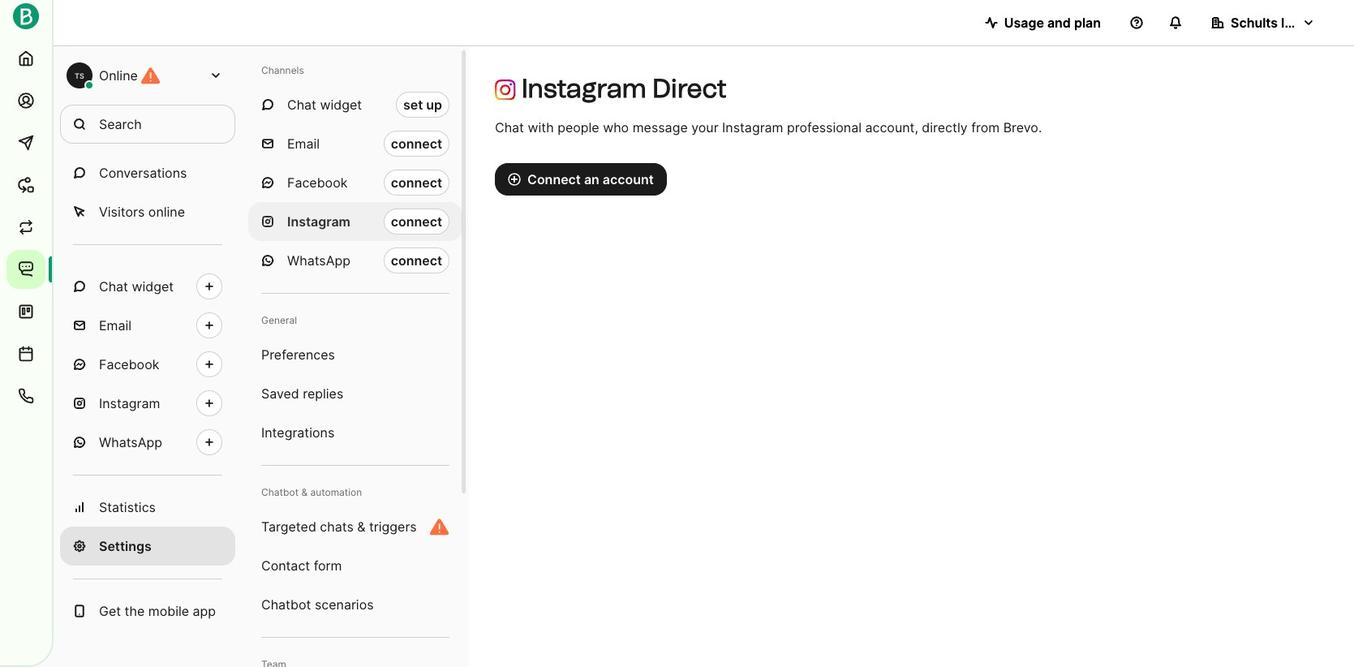 Task type: vqa. For each thing, say whether or not it's contained in the screenshot.


Task type: locate. For each thing, give the bounding box(es) containing it.
2 vertical spatial chat
[[99, 278, 128, 295]]

get
[[99, 603, 121, 619]]

chatbot
[[261, 486, 299, 498], [261, 597, 311, 613]]

instagram
[[522, 73, 647, 104], [722, 119, 784, 136], [287, 213, 351, 230], [99, 395, 160, 412]]

instagram direct
[[522, 73, 727, 104]]

chatbot up targeted
[[261, 486, 299, 498]]

&
[[301, 486, 308, 498], [357, 519, 366, 535]]

chat
[[287, 97, 317, 113], [495, 119, 524, 136], [99, 278, 128, 295]]

& inside targeted chats & triggers link
[[357, 519, 366, 535]]

the
[[125, 603, 145, 619]]

1 vertical spatial chatbot
[[261, 597, 311, 613]]

widget
[[320, 97, 362, 113], [132, 278, 174, 295]]

account
[[603, 171, 654, 188]]

email
[[287, 136, 320, 152], [99, 317, 132, 334]]

4 connect from the top
[[391, 252, 442, 269]]

instagram image
[[495, 79, 516, 100]]

2 chatbot from the top
[[261, 597, 311, 613]]

form
[[314, 558, 342, 574]]

facebook
[[287, 175, 348, 191], [99, 356, 159, 373]]

email inside "link"
[[99, 317, 132, 334]]

0 horizontal spatial widget
[[132, 278, 174, 295]]

0 vertical spatial facebook
[[287, 175, 348, 191]]

1 vertical spatial chat
[[495, 119, 524, 136]]

online
[[99, 67, 138, 84]]

targeted
[[261, 519, 316, 535]]

connect
[[391, 136, 442, 152], [391, 175, 442, 191], [391, 213, 442, 230], [391, 252, 442, 269]]

widget left set
[[320, 97, 362, 113]]

chat widget down the channels
[[287, 97, 362, 113]]

0 vertical spatial widget
[[320, 97, 362, 113]]

replies
[[303, 386, 344, 402]]

0 horizontal spatial email
[[99, 317, 132, 334]]

chat down the channels
[[287, 97, 317, 113]]

email down the channels
[[287, 136, 320, 152]]

0 vertical spatial chat
[[287, 97, 317, 113]]

chat widget
[[287, 97, 362, 113], [99, 278, 174, 295]]

chat up the "email" "link"
[[99, 278, 128, 295]]

chatbot scenarios
[[261, 597, 374, 613]]

direct
[[653, 73, 727, 104]]

visitors
[[99, 204, 145, 220]]

chatbot for chatbot scenarios
[[261, 597, 311, 613]]

1 horizontal spatial email
[[287, 136, 320, 152]]

0 vertical spatial chat widget
[[287, 97, 362, 113]]

0 horizontal spatial chat
[[99, 278, 128, 295]]

saved
[[261, 386, 299, 402]]

chatbot scenarios link
[[248, 585, 463, 624]]

account,
[[866, 119, 919, 136]]

message
[[633, 119, 688, 136]]

settings
[[99, 538, 152, 554]]

contact form link
[[248, 546, 463, 585]]

whatsapp down instagram link
[[99, 434, 162, 451]]

whatsapp up general
[[287, 252, 351, 269]]

0 vertical spatial chatbot
[[261, 486, 299, 498]]

preferences link
[[248, 335, 463, 374]]

1 horizontal spatial chat widget
[[287, 97, 362, 113]]

whatsapp
[[287, 252, 351, 269], [99, 434, 162, 451]]

chat with people who message your instagram professional account, directly from brevo.
[[495, 119, 1043, 136]]

integrations
[[261, 425, 335, 441]]

targeted chats & triggers link
[[248, 507, 463, 546]]

1 vertical spatial chat widget
[[99, 278, 174, 295]]

facebook link
[[60, 345, 235, 384]]

up
[[426, 97, 442, 113]]

3 connect from the top
[[391, 213, 442, 230]]

connect for whatsapp
[[391, 252, 442, 269]]

1 vertical spatial facebook
[[99, 356, 159, 373]]

1 horizontal spatial chat
[[287, 97, 317, 113]]

2 connect from the top
[[391, 175, 442, 191]]

conversations link
[[60, 153, 235, 192]]

0 horizontal spatial whatsapp
[[99, 434, 162, 451]]

1 horizontal spatial &
[[357, 519, 366, 535]]

instagram link
[[60, 384, 235, 423]]

saved replies
[[261, 386, 344, 402]]

connect
[[528, 171, 581, 188]]

scenarios
[[315, 597, 374, 613]]

chat left with
[[495, 119, 524, 136]]

0 horizontal spatial &
[[301, 486, 308, 498]]

usage and plan
[[1005, 15, 1102, 31]]

chat widget up the "email" "link"
[[99, 278, 174, 295]]

0 horizontal spatial facebook
[[99, 356, 159, 373]]

1 vertical spatial &
[[357, 519, 366, 535]]

1 horizontal spatial whatsapp
[[287, 252, 351, 269]]

& left "automation"
[[301, 486, 308, 498]]

1 horizontal spatial facebook
[[287, 175, 348, 191]]

usage
[[1005, 15, 1045, 31]]

statistics link
[[60, 488, 235, 527]]

1 chatbot from the top
[[261, 486, 299, 498]]

conversations
[[99, 165, 187, 181]]

chatbot down contact
[[261, 597, 311, 613]]

1 connect from the top
[[391, 136, 442, 152]]

inc
[[1282, 15, 1301, 31]]

schults inc
[[1231, 15, 1301, 31]]

plan
[[1075, 15, 1102, 31]]

set up
[[403, 97, 442, 113]]

widget up the "email" "link"
[[132, 278, 174, 295]]

1 vertical spatial email
[[99, 317, 132, 334]]

integrations link
[[248, 413, 463, 452]]

& right "chats"
[[357, 519, 366, 535]]

0 vertical spatial whatsapp
[[287, 252, 351, 269]]

email down chat widget link
[[99, 317, 132, 334]]



Task type: describe. For each thing, give the bounding box(es) containing it.
1 vertical spatial whatsapp
[[99, 434, 162, 451]]

ts
[[75, 71, 84, 80]]

chats
[[320, 519, 354, 535]]

get the mobile app link
[[60, 592, 235, 631]]

get the mobile app
[[99, 603, 216, 619]]

2 horizontal spatial chat
[[495, 119, 524, 136]]

saved replies link
[[248, 374, 463, 413]]

chat widget link
[[60, 267, 235, 306]]

0 vertical spatial email
[[287, 136, 320, 152]]

an
[[584, 171, 600, 188]]

connect an account
[[528, 171, 654, 188]]

chatbot for chatbot & automation
[[261, 486, 299, 498]]

chatbot & automation
[[261, 486, 362, 498]]

and
[[1048, 15, 1071, 31]]

brevo.
[[1004, 119, 1043, 136]]

1 vertical spatial widget
[[132, 278, 174, 295]]

set
[[403, 97, 423, 113]]

triggers
[[369, 519, 417, 535]]

email link
[[60, 306, 235, 345]]

visitors online link
[[60, 192, 235, 231]]

connect for instagram
[[391, 213, 442, 230]]

your
[[692, 119, 719, 136]]

mobile
[[148, 603, 189, 619]]

who
[[603, 119, 629, 136]]

statistics
[[99, 499, 156, 515]]

preferences
[[261, 347, 335, 363]]

connect an account link
[[495, 163, 667, 196]]

connect for email
[[391, 136, 442, 152]]

1 horizontal spatial widget
[[320, 97, 362, 113]]

visitors online
[[99, 204, 185, 220]]

0 vertical spatial &
[[301, 486, 308, 498]]

contact form
[[261, 558, 342, 574]]

online
[[148, 204, 185, 220]]

schults inc button
[[1199, 6, 1329, 39]]

targeted chats & triggers
[[261, 519, 417, 535]]

professional
[[787, 119, 862, 136]]

whatsapp link
[[60, 423, 235, 462]]

usage and plan button
[[972, 6, 1114, 39]]

general
[[261, 314, 297, 326]]

from
[[972, 119, 1000, 136]]

0 horizontal spatial chat widget
[[99, 278, 174, 295]]

app
[[193, 603, 216, 619]]

automation
[[310, 486, 362, 498]]

search
[[99, 116, 142, 132]]

contact
[[261, 558, 310, 574]]

people
[[558, 119, 600, 136]]

directly
[[922, 119, 968, 136]]

schults
[[1231, 15, 1279, 31]]

connect for facebook
[[391, 175, 442, 191]]

with
[[528, 119, 554, 136]]

settings link
[[60, 527, 235, 566]]

channels
[[261, 64, 304, 76]]

search link
[[60, 105, 235, 144]]



